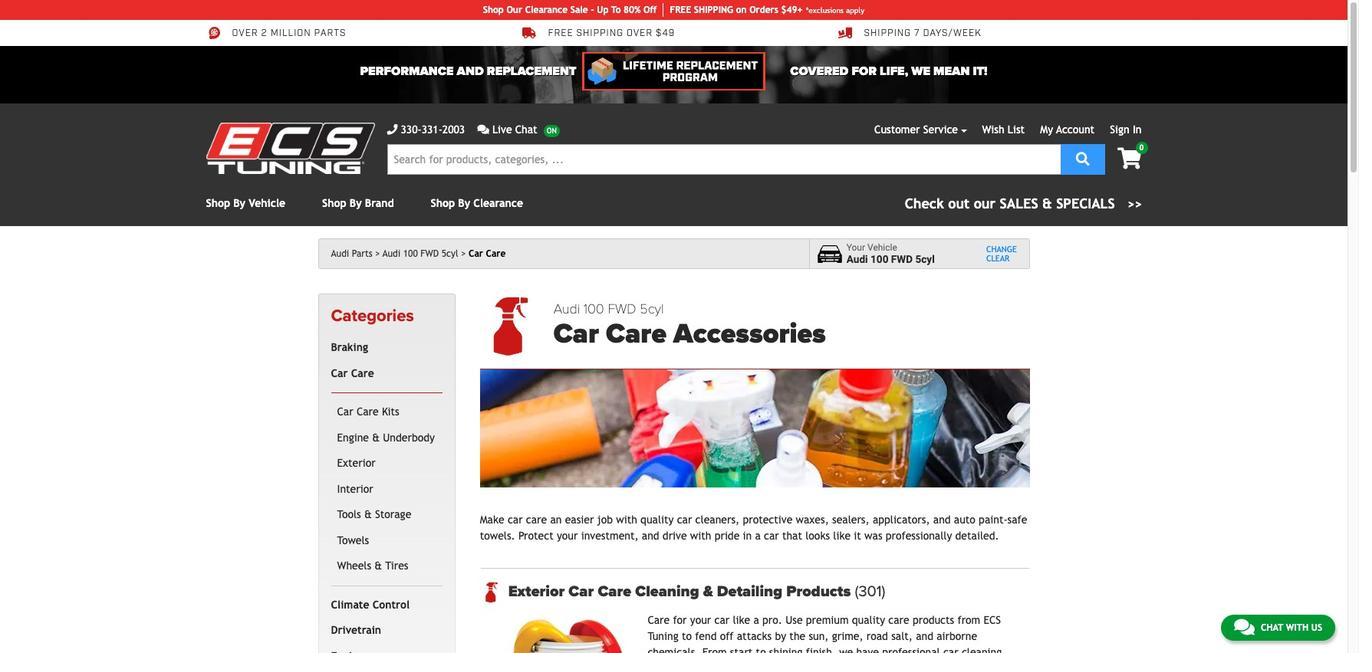 Task type: describe. For each thing, give the bounding box(es) containing it.
towels
[[337, 535, 369, 547]]

audi for audi 100 fwd 5cyl car care accessories
[[554, 301, 580, 318]]

life,
[[880, 64, 909, 79]]

account
[[1057, 124, 1095, 136]]

100 for audi 100 fwd 5cyl
[[403, 249, 418, 259]]

by for brand
[[350, 197, 362, 209]]

apply
[[846, 6, 865, 14]]

100 inside your vehicle audi 100 fwd 5cyl
[[871, 253, 889, 266]]

over 2 million parts
[[232, 28, 346, 39]]

audi inside your vehicle audi 100 fwd 5cyl
[[847, 253, 868, 266]]

off
[[644, 5, 657, 15]]

an
[[550, 514, 562, 526]]

your vehicle audi 100 fwd 5cyl
[[847, 242, 935, 266]]

chat with us
[[1261, 623, 1323, 634]]

shop by clearance
[[431, 197, 523, 209]]

1 horizontal spatial car care
[[469, 249, 506, 259]]

shop for shop our clearance sale - up to 80% off
[[483, 5, 504, 15]]

your
[[557, 530, 578, 542]]

exterior for exterior
[[337, 458, 376, 470]]

0 horizontal spatial car
[[508, 514, 523, 526]]

*exclusions
[[806, 6, 844, 14]]

by for clearance
[[458, 197, 470, 209]]

sales
[[1000, 196, 1039, 212]]

pride
[[715, 530, 740, 542]]

drive
[[663, 530, 687, 542]]

shipping
[[864, 28, 912, 39]]

control
[[373, 599, 410, 611]]

1 vertical spatial chat
[[1261, 623, 1284, 634]]

sales & specials link
[[905, 193, 1142, 214]]

audi for audi parts
[[331, 249, 349, 259]]

make
[[480, 514, 505, 526]]

care inside audi 100 fwd 5cyl car care accessories
[[606, 318, 667, 351]]

shop by brand
[[322, 197, 394, 209]]

paint-
[[979, 514, 1008, 526]]

it
[[854, 530, 862, 542]]

safe
[[1008, 514, 1028, 526]]

1 horizontal spatial car
[[677, 514, 692, 526]]

underbody
[[383, 432, 435, 444]]

7
[[915, 28, 920, 39]]

detailed.
[[956, 530, 999, 542]]

audi for audi 100 fwd 5cyl
[[383, 249, 401, 259]]

up
[[597, 5, 609, 15]]

free
[[548, 28, 574, 39]]

$49
[[656, 28, 675, 39]]

drivetrain
[[331, 625, 381, 637]]

my account link
[[1041, 124, 1095, 136]]

protective
[[743, 514, 793, 526]]

330-
[[401, 124, 422, 136]]

mean
[[934, 64, 970, 79]]

wheels
[[337, 560, 371, 573]]

car care inside category navigation element
[[331, 367, 374, 380]]

climate
[[331, 599, 369, 611]]

like
[[834, 530, 851, 542]]

shop for shop by vehicle
[[206, 197, 230, 209]]

live chat link
[[477, 122, 560, 138]]

ping
[[713, 5, 734, 15]]

& for specials
[[1043, 196, 1053, 212]]

wish list
[[983, 124, 1025, 136]]

engine
[[337, 432, 369, 444]]

0 vertical spatial with
[[616, 514, 638, 526]]

car care subcategories element
[[331, 393, 442, 587]]

0 link
[[1106, 142, 1148, 171]]

shop by vehicle
[[206, 197, 285, 209]]

audi 100 fwd 5cyl link
[[383, 249, 466, 259]]

fwd inside your vehicle audi 100 fwd 5cyl
[[891, 253, 913, 266]]

covered for life, we mean it!
[[790, 64, 988, 79]]

towels.
[[480, 530, 515, 542]]

fwd for audi 100 fwd 5cyl
[[421, 249, 439, 259]]

your
[[847, 242, 866, 253]]

interior link
[[334, 477, 439, 503]]

over
[[232, 28, 258, 39]]

-
[[591, 5, 594, 15]]

tools & storage
[[337, 509, 411, 521]]

on
[[736, 5, 747, 15]]

tires
[[385, 560, 409, 573]]

ship
[[694, 5, 713, 15]]

& right the cleaning
[[703, 583, 713, 602]]

shopping cart image
[[1118, 148, 1142, 170]]

sign
[[1111, 124, 1130, 136]]

cleaning
[[636, 583, 699, 602]]

kits
[[382, 406, 400, 418]]

shop by vehicle link
[[206, 197, 285, 209]]

5cyl for audi 100 fwd 5cyl
[[442, 249, 458, 259]]

change clear
[[987, 245, 1017, 263]]

service
[[924, 124, 958, 136]]

climate control
[[331, 599, 410, 611]]

we
[[912, 64, 931, 79]]

interior
[[337, 483, 373, 496]]

fwd for audi 100 fwd 5cyl car care accessories
[[608, 301, 637, 318]]

free
[[670, 5, 692, 15]]

to
[[612, 5, 621, 15]]

wheels & tires link
[[334, 554, 439, 580]]

shop our clearance sale - up to 80% off link
[[483, 3, 664, 17]]

0
[[1140, 143, 1144, 152]]

clear link
[[987, 254, 1017, 263]]

customer service button
[[875, 122, 967, 138]]

wheels & tires
[[337, 560, 409, 573]]

search image
[[1076, 152, 1090, 165]]

car care kits link
[[334, 400, 439, 426]]

comments image
[[477, 124, 489, 135]]

quality
[[641, 514, 674, 526]]

ecs tuning image
[[206, 123, 375, 174]]



Task type: vqa. For each thing, say whether or not it's contained in the screenshot.
1st the ECS from the bottom
no



Task type: locate. For each thing, give the bounding box(es) containing it.
job
[[597, 514, 613, 526]]

sign in
[[1111, 124, 1142, 136]]

car right a
[[764, 530, 779, 542]]

exterior
[[337, 458, 376, 470], [508, 583, 565, 602]]

& right tools
[[364, 509, 372, 521]]

and left auto
[[934, 514, 951, 526]]

1 horizontal spatial exterior
[[508, 583, 565, 602]]

looks
[[806, 530, 830, 542]]

vehicle down ecs tuning image
[[249, 197, 285, 209]]

us
[[1312, 623, 1323, 634]]

drivetrain link
[[328, 619, 439, 644]]

chat right comments image on the bottom of page
[[1261, 623, 1284, 634]]

& inside 'link'
[[372, 432, 380, 444]]

0 vertical spatial car care
[[469, 249, 506, 259]]

audi inside audi 100 fwd 5cyl car care accessories
[[554, 301, 580, 318]]

1 by from the left
[[233, 197, 246, 209]]

with left us
[[1286, 623, 1309, 634]]

2 horizontal spatial 100
[[871, 253, 889, 266]]

make car care an easier job with quality car cleaners, protective waxes, sealers, applicators, and auto paint-safe towels. protect your investment, and drive with pride in a car that looks like it was professionally detailed.
[[480, 514, 1028, 542]]

specials
[[1057, 196, 1115, 212]]

*exclusions apply link
[[806, 4, 865, 16]]

car
[[469, 249, 483, 259], [554, 318, 599, 351], [331, 367, 348, 380], [337, 406, 353, 418], [569, 583, 594, 602]]

investment,
[[581, 530, 639, 542]]

0 horizontal spatial 5cyl
[[442, 249, 458, 259]]

protect
[[519, 530, 554, 542]]

1 horizontal spatial vehicle
[[868, 242, 898, 253]]

0 horizontal spatial with
[[616, 514, 638, 526]]

categories
[[331, 306, 414, 326]]

1 vertical spatial clearance
[[474, 197, 523, 209]]

& right engine
[[372, 432, 380, 444]]

5cyl for audi 100 fwd 5cyl car care accessories
[[640, 301, 664, 318]]

0 horizontal spatial clearance
[[474, 197, 523, 209]]

by for vehicle
[[233, 197, 246, 209]]

clearance for our
[[525, 5, 568, 15]]

phone image
[[387, 124, 398, 135]]

vehicle inside your vehicle audi 100 fwd 5cyl
[[868, 242, 898, 253]]

live
[[493, 124, 512, 136]]

waxes,
[[796, 514, 829, 526]]

change
[[987, 245, 1017, 254]]

by
[[233, 197, 246, 209], [350, 197, 362, 209], [458, 197, 470, 209]]

category navigation element
[[318, 294, 456, 654]]

1 horizontal spatial and
[[934, 514, 951, 526]]

vehicle right your on the right top
[[868, 242, 898, 253]]

&
[[1043, 196, 1053, 212], [372, 432, 380, 444], [364, 509, 372, 521], [375, 560, 382, 573], [703, 583, 713, 602]]

car care
[[469, 249, 506, 259], [331, 367, 374, 380]]

shop
[[483, 5, 504, 15], [206, 197, 230, 209], [322, 197, 347, 209], [431, 197, 455, 209]]

shop by brand link
[[322, 197, 394, 209]]

exterior up "exterior car care cleaning & detailing products thumbnail image"
[[508, 583, 565, 602]]

2 horizontal spatial 5cyl
[[916, 253, 935, 266]]

chat with us link
[[1221, 615, 1336, 641]]

tools
[[337, 509, 361, 521]]

wish
[[983, 124, 1005, 136]]

331-
[[422, 124, 443, 136]]

1 vertical spatial with
[[690, 530, 712, 542]]

1 horizontal spatial 5cyl
[[640, 301, 664, 318]]

free ship ping on orders $49+ *exclusions apply
[[670, 5, 865, 15]]

by up audi 100 fwd 5cyl 'link'
[[458, 197, 470, 209]]

0 horizontal spatial fwd
[[421, 249, 439, 259]]

& for storage
[[364, 509, 372, 521]]

car care accessories banner image image
[[480, 370, 1030, 488]]

orders
[[750, 5, 779, 15]]

by down ecs tuning image
[[233, 197, 246, 209]]

0 horizontal spatial chat
[[515, 124, 538, 136]]

engine & underbody
[[337, 432, 435, 444]]

parts
[[352, 249, 373, 259]]

lifetime replacement program banner image
[[583, 52, 765, 91]]

shop our clearance sale - up to 80% off
[[483, 5, 657, 15]]

0 horizontal spatial vehicle
[[249, 197, 285, 209]]

million
[[271, 28, 311, 39]]

car care down shop by clearance
[[469, 249, 506, 259]]

exterior for exterior car care cleaning & detailing products
[[508, 583, 565, 602]]

2 by from the left
[[350, 197, 362, 209]]

shipping 7 days/week
[[864, 28, 982, 39]]

0 horizontal spatial by
[[233, 197, 246, 209]]

0 horizontal spatial exterior
[[337, 458, 376, 470]]

0 vertical spatial clearance
[[525, 5, 568, 15]]

0 vertical spatial and
[[934, 514, 951, 526]]

& inside 'link'
[[375, 560, 382, 573]]

car care kits
[[337, 406, 400, 418]]

with right job
[[616, 514, 638, 526]]

brand
[[365, 197, 394, 209]]

0 vertical spatial chat
[[515, 124, 538, 136]]

100
[[403, 249, 418, 259], [871, 253, 889, 266], [584, 301, 604, 318]]

1 vertical spatial vehicle
[[868, 242, 898, 253]]

with inside chat with us link
[[1286, 623, 1309, 634]]

2
[[261, 28, 268, 39]]

clearance down live
[[474, 197, 523, 209]]

3 by from the left
[[458, 197, 470, 209]]

exterior inside car care subcategories element
[[337, 458, 376, 470]]

car inside audi 100 fwd 5cyl car care accessories
[[554, 318, 599, 351]]

car left care
[[508, 514, 523, 526]]

customer
[[875, 124, 920, 136]]

shop for shop by clearance
[[431, 197, 455, 209]]

1 vertical spatial exterior
[[508, 583, 565, 602]]

& for underbody
[[372, 432, 380, 444]]

5cyl
[[442, 249, 458, 259], [916, 253, 935, 266], [640, 301, 664, 318]]

0 horizontal spatial and
[[642, 530, 660, 542]]

2 horizontal spatial by
[[458, 197, 470, 209]]

& left tires
[[375, 560, 382, 573]]

my account
[[1041, 124, 1095, 136]]

towels link
[[334, 529, 439, 554]]

engine & underbody link
[[334, 426, 439, 451]]

clear
[[987, 254, 1010, 263]]

exterior car care cleaning & detailing products thumbnail image image
[[508, 616, 636, 654]]

car up drive
[[677, 514, 692, 526]]

that
[[783, 530, 803, 542]]

& right sales
[[1043, 196, 1053, 212]]

car
[[508, 514, 523, 526], [677, 514, 692, 526], [764, 530, 779, 542]]

5cyl inside audi 100 fwd 5cyl car care accessories
[[640, 301, 664, 318]]

by left brand
[[350, 197, 362, 209]]

and down quality
[[642, 530, 660, 542]]

1 horizontal spatial 100
[[584, 301, 604, 318]]

1 horizontal spatial chat
[[1261, 623, 1284, 634]]

products
[[787, 583, 851, 602]]

5cyl inside your vehicle audi 100 fwd 5cyl
[[916, 253, 935, 266]]

professionally
[[886, 530, 952, 542]]

1 horizontal spatial clearance
[[525, 5, 568, 15]]

sign in link
[[1111, 124, 1142, 136]]

1 vertical spatial and
[[642, 530, 660, 542]]

performance and replacement
[[360, 64, 577, 79]]

exterior link
[[334, 451, 439, 477]]

2 horizontal spatial with
[[1286, 623, 1309, 634]]

100 inside audi 100 fwd 5cyl car care accessories
[[584, 301, 604, 318]]

fwd inside audi 100 fwd 5cyl car care accessories
[[608, 301, 637, 318]]

2 horizontal spatial fwd
[[891, 253, 913, 266]]

1 horizontal spatial fwd
[[608, 301, 637, 318]]

& for tires
[[375, 560, 382, 573]]

0 horizontal spatial 100
[[403, 249, 418, 259]]

covered
[[790, 64, 849, 79]]

0 vertical spatial exterior
[[337, 458, 376, 470]]

sealers,
[[833, 514, 870, 526]]

clearance up free at the left of page
[[525, 5, 568, 15]]

in
[[743, 530, 752, 542]]

chat right live
[[515, 124, 538, 136]]

care
[[486, 249, 506, 259], [606, 318, 667, 351], [351, 367, 374, 380], [357, 406, 379, 418], [598, 583, 632, 602]]

shop for shop by brand
[[322, 197, 347, 209]]

in
[[1133, 124, 1142, 136]]

330-331-2003 link
[[387, 122, 465, 138]]

shipping 7 days/week link
[[838, 26, 982, 40]]

2 vertical spatial with
[[1286, 623, 1309, 634]]

Search text field
[[387, 144, 1061, 175]]

audi 100 fwd 5cyl car care accessories
[[554, 301, 826, 351]]

1 vertical spatial car care
[[331, 367, 374, 380]]

chat
[[515, 124, 538, 136], [1261, 623, 1284, 634]]

2 horizontal spatial car
[[764, 530, 779, 542]]

cleaners,
[[696, 514, 740, 526]]

1 horizontal spatial by
[[350, 197, 362, 209]]

with down cleaners,
[[690, 530, 712, 542]]

audi parts
[[331, 249, 373, 259]]

comments image
[[1234, 618, 1255, 637]]

car care link
[[328, 361, 439, 387]]

car care down braking
[[331, 367, 374, 380]]

0 vertical spatial vehicle
[[249, 197, 285, 209]]

exterior up interior on the left bottom
[[337, 458, 376, 470]]

over 2 million parts link
[[206, 26, 346, 40]]

clearance for by
[[474, 197, 523, 209]]

with
[[616, 514, 638, 526], [690, 530, 712, 542], [1286, 623, 1309, 634]]

0 horizontal spatial car care
[[331, 367, 374, 380]]

braking link
[[328, 336, 439, 361]]

100 for audi 100 fwd 5cyl car care accessories
[[584, 301, 604, 318]]

1 horizontal spatial with
[[690, 530, 712, 542]]



